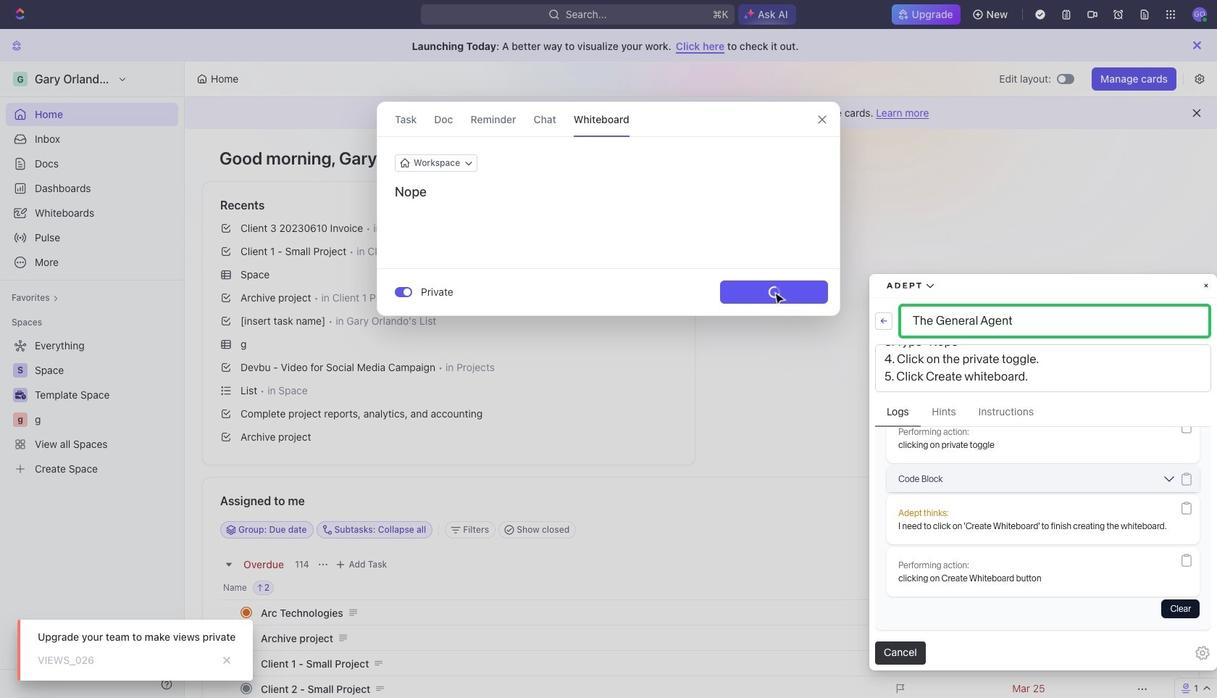 Task type: locate. For each thing, give the bounding box(es) containing it.
tree inside sidebar navigation
[[6, 334, 178, 481]]

Search tasks... text field
[[980, 519, 1125, 541]]

tree
[[6, 334, 178, 481]]

alert
[[185, 97, 1218, 129]]

sidebar navigation
[[0, 62, 185, 698]]

dialog
[[377, 101, 841, 316]]



Task type: describe. For each thing, give the bounding box(es) containing it.
Name this Whiteboard... field
[[378, 183, 840, 201]]



Task type: vqa. For each thing, say whether or not it's contained in the screenshot.
dialog
yes



